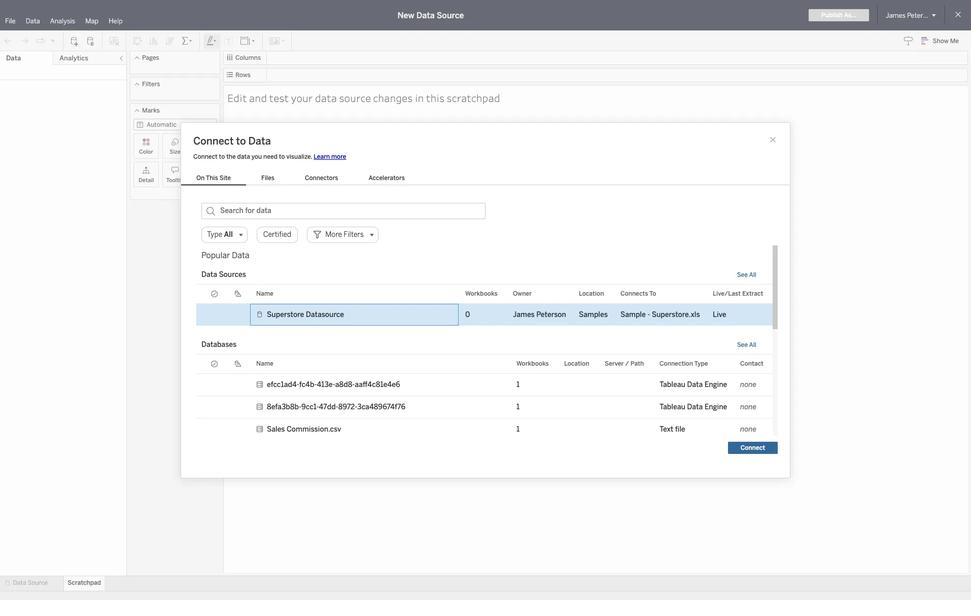 Task type: locate. For each thing, give the bounding box(es) containing it.
2 row group from the top
[[196, 374, 773, 485]]

0 vertical spatial engine
[[705, 380, 727, 389]]

grid
[[196, 284, 773, 335], [196, 354, 773, 507]]

1 none from the top
[[740, 380, 757, 389]]

2 none from the top
[[740, 403, 757, 411]]

tableau up text file
[[660, 403, 686, 411]]

connectors
[[305, 174, 338, 181]]

james peterson up data guide icon
[[886, 11, 934, 19]]

1 see from the top
[[737, 271, 748, 278]]

extract
[[742, 290, 763, 297]]

1 vertical spatial workbooks
[[517, 360, 549, 367]]

workbooks for 1
[[517, 360, 549, 367]]

2 grid from the top
[[196, 354, 773, 507]]

the
[[226, 153, 236, 160]]

1 horizontal spatial james peterson
[[886, 11, 934, 19]]

see
[[737, 271, 748, 278], [737, 341, 748, 348]]

2 1 from the top
[[517, 403, 520, 411]]

replay animation image right the redo image at the top of page
[[36, 36, 46, 46]]

files
[[261, 174, 275, 181]]

0 vertical spatial see
[[737, 271, 748, 278]]

tableau data engine down type
[[660, 380, 727, 389]]

1 engine from the top
[[705, 380, 727, 389]]

text up on
[[199, 149, 209, 155]]

1 vertical spatial grid
[[196, 354, 773, 507]]

peterson
[[907, 11, 934, 19], [537, 310, 566, 319]]

1 for aaff4c81e4e6
[[517, 380, 520, 389]]

see all button for live
[[737, 271, 757, 278]]

text for text file
[[660, 425, 674, 434]]

type
[[695, 360, 708, 367]]

data right "the"
[[237, 153, 250, 160]]

2 vertical spatial 1
[[517, 425, 520, 434]]

0 vertical spatial name
[[256, 290, 273, 297]]

a8d8-
[[335, 380, 355, 389]]

analytics
[[60, 54, 88, 62]]

1 vertical spatial peterson
[[537, 310, 566, 319]]

2 row from the top
[[196, 374, 773, 396]]

more
[[331, 153, 346, 160]]

3 row from the top
[[196, 396, 773, 418]]

1 horizontal spatial james
[[886, 11, 906, 19]]

name
[[256, 290, 273, 297], [256, 360, 273, 367]]

datasource
[[306, 310, 344, 319]]

1 vertical spatial row group
[[196, 374, 773, 485]]

peterson inside row
[[537, 310, 566, 319]]

james
[[886, 11, 906, 19], [513, 310, 535, 319]]

0 vertical spatial connect
[[193, 135, 234, 147]]

2 tableau data engine from the top
[[660, 403, 727, 411]]

see all button up contact
[[737, 341, 757, 348]]

2 see all from the top
[[737, 341, 757, 348]]

you
[[252, 153, 262, 160]]

1 horizontal spatial peterson
[[907, 11, 934, 19]]

publish
[[821, 12, 843, 19]]

name up efcc1ad4-
[[256, 360, 273, 367]]

tableau data engine
[[660, 380, 727, 389], [660, 403, 727, 411]]

1 vertical spatial james
[[513, 310, 535, 319]]

0 horizontal spatial data
[[237, 153, 250, 160]]

2 engine from the top
[[705, 403, 727, 411]]

to for data
[[236, 135, 246, 147]]

see all up contact
[[737, 341, 757, 348]]

see up contact
[[737, 341, 748, 348]]

to right need
[[279, 153, 285, 160]]

help
[[109, 17, 123, 25]]

0 horizontal spatial source
[[28, 580, 48, 587]]

0 vertical spatial text
[[199, 149, 209, 155]]

2 see all button from the top
[[737, 341, 757, 348]]

collapse image
[[118, 55, 124, 61]]

redo image
[[19, 36, 29, 46]]

1 see all from the top
[[737, 271, 757, 278]]

2 horizontal spatial to
[[279, 153, 285, 160]]

marks
[[142, 107, 160, 114]]

1 vertical spatial connect
[[193, 153, 218, 160]]

0 vertical spatial see all button
[[737, 271, 757, 278]]

row containing efcc1ad4-fc4b-413e-a8d8-aaff4c81e4e6
[[196, 374, 773, 396]]

tableau data engine up file
[[660, 403, 727, 411]]

1 vertical spatial see all
[[737, 341, 757, 348]]

0 vertical spatial workbooks
[[465, 290, 498, 297]]

to left "the"
[[219, 153, 225, 160]]

all up extract
[[749, 271, 757, 278]]

show
[[933, 38, 949, 45]]

1 vertical spatial james peterson
[[513, 310, 566, 319]]

0 vertical spatial all
[[749, 271, 757, 278]]

1 see all button from the top
[[737, 271, 757, 278]]

connect to the data you need to visualize. learn more
[[193, 153, 346, 160]]

on
[[196, 174, 205, 181]]

learn
[[314, 153, 330, 160]]

text left file
[[660, 425, 674, 434]]

see all
[[737, 271, 757, 278], [737, 341, 757, 348]]

text inside row
[[660, 425, 674, 434]]

grid for data sources
[[196, 284, 773, 335]]

scratchpad
[[447, 91, 500, 105]]

grid containing efcc1ad4-fc4b-413e-a8d8-aaff4c81e4e6
[[196, 354, 773, 507]]

see all up extract
[[737, 271, 757, 278]]

1 1 from the top
[[517, 380, 520, 389]]

1 name from the top
[[256, 290, 273, 297]]

0 horizontal spatial james
[[513, 310, 535, 319]]

0 vertical spatial tableau data engine
[[660, 380, 727, 389]]

2 all from the top
[[749, 341, 757, 348]]

connect
[[193, 135, 234, 147], [193, 153, 218, 160], [741, 444, 765, 451]]

3 none from the top
[[740, 425, 757, 434]]

file
[[675, 425, 685, 434]]

1 vertical spatial tableau
[[660, 403, 686, 411]]

0 horizontal spatial peterson
[[537, 310, 566, 319]]

sort ascending image
[[149, 36, 159, 46]]

map
[[85, 17, 99, 25]]

source left 'scratchpad'
[[28, 580, 48, 587]]

0 vertical spatial james
[[886, 11, 906, 19]]

live/last extract
[[713, 290, 763, 297]]

peterson left the samples
[[537, 310, 566, 319]]

0 vertical spatial 1
[[517, 380, 520, 389]]

data
[[315, 91, 337, 105], [237, 153, 250, 160]]

1 vertical spatial tableau data engine
[[660, 403, 727, 411]]

tableau down connection
[[660, 380, 686, 389]]

color
[[139, 149, 153, 155]]

see all button
[[737, 271, 757, 278], [737, 341, 757, 348]]

changes
[[373, 91, 413, 105]]

text for text
[[199, 149, 209, 155]]

james peterson
[[886, 11, 934, 19], [513, 310, 566, 319]]

certified
[[263, 230, 291, 239]]

and
[[249, 91, 267, 105]]

size
[[170, 149, 181, 155]]

row
[[196, 304, 773, 326], [196, 374, 773, 396], [196, 396, 773, 418], [196, 418, 773, 441]]

connect for connect
[[741, 444, 765, 451]]

workbooks
[[465, 290, 498, 297], [517, 360, 549, 367]]

james down owner
[[513, 310, 535, 319]]

1 horizontal spatial to
[[236, 135, 246, 147]]

scratchpad
[[68, 580, 101, 587]]

2 vertical spatial none
[[740, 425, 757, 434]]

connect inside button
[[741, 444, 765, 451]]

1 grid from the top
[[196, 284, 773, 335]]

1 vertical spatial data
[[237, 153, 250, 160]]

tableau
[[660, 380, 686, 389], [660, 403, 686, 411]]

data right your
[[315, 91, 337, 105]]

2 vertical spatial connect
[[741, 444, 765, 451]]

location
[[579, 290, 604, 297], [564, 360, 589, 367]]

replay animation image down analysis
[[50, 37, 56, 43]]

1 all from the top
[[749, 271, 757, 278]]

data
[[417, 10, 435, 20], [26, 17, 40, 25], [6, 54, 21, 62], [248, 135, 271, 147], [232, 250, 249, 260], [201, 270, 217, 279], [687, 380, 703, 389], [687, 403, 703, 411], [13, 580, 26, 587]]

0 horizontal spatial james peterson
[[513, 310, 566, 319]]

4 row from the top
[[196, 418, 773, 441]]

0 horizontal spatial workbooks
[[465, 290, 498, 297]]

9cc1-
[[301, 403, 319, 411]]

to
[[236, 135, 246, 147], [219, 153, 225, 160], [279, 153, 285, 160]]

engine
[[705, 380, 727, 389], [705, 403, 727, 411]]

your
[[291, 91, 313, 105]]

james peterson down owner
[[513, 310, 566, 319]]

2 name from the top
[[256, 360, 273, 367]]

1 row from the top
[[196, 304, 773, 326]]

2 see from the top
[[737, 341, 748, 348]]

tableau for 8efa3b8b-9cc1-47dd-8972-3ca489674f76
[[660, 403, 686, 411]]

row group for data sources
[[196, 304, 773, 326]]

1 horizontal spatial source
[[437, 10, 464, 20]]

0 vertical spatial none
[[740, 380, 757, 389]]

1 horizontal spatial text
[[660, 425, 674, 434]]

to up connect to the data you need to visualize. learn more
[[236, 135, 246, 147]]

location left server
[[564, 360, 589, 367]]

0 vertical spatial data
[[315, 91, 337, 105]]

1 for 3ca489674f76
[[517, 403, 520, 411]]

1 vertical spatial all
[[749, 341, 757, 348]]

0 horizontal spatial text
[[199, 149, 209, 155]]

see up live/last extract
[[737, 271, 748, 278]]

grid containing superstore datasource
[[196, 284, 773, 335]]

47dd-
[[319, 403, 338, 411]]

none
[[740, 380, 757, 389], [740, 403, 757, 411], [740, 425, 757, 434]]

highlight image
[[206, 36, 218, 46]]

sample
[[621, 310, 646, 319]]

new
[[398, 10, 414, 20]]

1 vertical spatial name
[[256, 360, 273, 367]]

workbooks for 0
[[465, 290, 498, 297]]

connection
[[660, 360, 693, 367]]

0 vertical spatial tableau
[[660, 380, 686, 389]]

name up superstore
[[256, 290, 273, 297]]

row group
[[196, 304, 773, 326], [196, 374, 773, 485]]

1 row group from the top
[[196, 304, 773, 326]]

peterson up data guide icon
[[907, 11, 934, 19]]

james up data guide icon
[[886, 11, 906, 19]]

413e-
[[317, 380, 335, 389]]

see all for live
[[737, 271, 757, 278]]

sources
[[219, 270, 246, 279]]

samples
[[579, 310, 608, 319]]

fit image
[[240, 36, 256, 46]]

all for live
[[749, 271, 757, 278]]

all
[[749, 271, 757, 278], [749, 341, 757, 348]]

0 vertical spatial see all
[[737, 271, 757, 278]]

1 horizontal spatial data
[[315, 91, 337, 105]]

1 tableau data engine from the top
[[660, 380, 727, 389]]

pause auto updates image
[[86, 36, 96, 46]]

efcc1ad4-
[[267, 380, 299, 389]]

connect to data
[[193, 135, 271, 147]]

1 vertical spatial none
[[740, 403, 757, 411]]

list box containing on this site
[[181, 172, 420, 185]]

to for the
[[219, 153, 225, 160]]

0 horizontal spatial to
[[219, 153, 225, 160]]

accelerators
[[369, 174, 405, 181]]

list box
[[181, 172, 420, 185]]

0 vertical spatial row group
[[196, 304, 773, 326]]

see all button up extract
[[737, 271, 757, 278]]

0 vertical spatial peterson
[[907, 11, 934, 19]]

row group for databases
[[196, 374, 773, 485]]

2 tableau from the top
[[660, 403, 686, 411]]

0 vertical spatial grid
[[196, 284, 773, 335]]

see all for none
[[737, 341, 757, 348]]

see for live
[[737, 271, 748, 278]]

source right new
[[437, 10, 464, 20]]

pages
[[142, 54, 159, 61]]

1 vertical spatial engine
[[705, 403, 727, 411]]

all for none
[[749, 341, 757, 348]]

location up the samples
[[579, 290, 604, 297]]

1 vertical spatial source
[[28, 580, 48, 587]]

1 vertical spatial see
[[737, 341, 748, 348]]

1 vertical spatial see all button
[[737, 341, 757, 348]]

1 vertical spatial text
[[660, 425, 674, 434]]

row group containing superstore datasource
[[196, 304, 773, 326]]

name for superstore datasource
[[256, 290, 273, 297]]

1 tableau from the top
[[660, 380, 686, 389]]

all up contact
[[749, 341, 757, 348]]

source
[[437, 10, 464, 20], [28, 580, 48, 587]]

1 vertical spatial location
[[564, 360, 589, 367]]

1 horizontal spatial workbooks
[[517, 360, 549, 367]]

replay animation image
[[36, 36, 46, 46], [50, 37, 56, 43]]

row group containing efcc1ad4-fc4b-413e-a8d8-aaff4c81e4e6
[[196, 374, 773, 485]]

1 vertical spatial 1
[[517, 403, 520, 411]]



Task type: vqa. For each thing, say whether or not it's contained in the screenshot.


Task type: describe. For each thing, give the bounding box(es) containing it.
connection type
[[660, 360, 708, 367]]

live
[[713, 310, 726, 319]]

connect for connect to data
[[193, 135, 234, 147]]

live/last
[[713, 290, 741, 297]]

server
[[605, 360, 624, 367]]

tableau for efcc1ad4-fc4b-413e-a8d8-aaff4c81e4e6
[[660, 380, 686, 389]]

need
[[263, 153, 278, 160]]

none for aaff4c81e4e6
[[740, 380, 757, 389]]

test
[[269, 91, 289, 105]]

new data source image
[[70, 36, 80, 46]]

new data source
[[398, 10, 464, 20]]

3ca489674f76
[[357, 403, 406, 411]]

row containing superstore datasource
[[196, 304, 773, 326]]

row containing 8efa3b8b-9cc1-47dd-8972-3ca489674f76
[[196, 396, 773, 418]]

sort descending image
[[165, 36, 175, 46]]

sales commission.csv
[[267, 425, 341, 434]]

8972-
[[338, 403, 357, 411]]

contact
[[740, 360, 764, 367]]

swap rows and columns image
[[132, 36, 143, 46]]

0 vertical spatial source
[[437, 10, 464, 20]]

databases
[[201, 340, 237, 349]]

connects
[[621, 290, 648, 297]]

data source
[[13, 580, 48, 587]]

8efa3b8b-
[[267, 403, 301, 411]]

-
[[648, 310, 650, 319]]

data guide image
[[904, 36, 914, 46]]

row containing sales commission.csv
[[196, 418, 773, 441]]

name for efcc1ad4-fc4b-413e-a8d8-aaff4c81e4e6
[[256, 360, 273, 367]]

popular
[[201, 250, 230, 260]]

/
[[625, 360, 629, 367]]

server / path
[[605, 360, 644, 367]]

rows
[[235, 72, 251, 79]]

0
[[465, 310, 470, 319]]

publish as...
[[821, 12, 857, 19]]

show labels image
[[224, 36, 234, 46]]

edit
[[227, 91, 247, 105]]

3 1 from the top
[[517, 425, 520, 434]]

0 vertical spatial james peterson
[[886, 11, 934, 19]]

tableau data engine for 3ca489674f76
[[660, 403, 727, 411]]

visualize.
[[286, 153, 312, 160]]

superstore datasource
[[267, 310, 344, 319]]

sales
[[267, 425, 285, 434]]

see for none
[[737, 341, 748, 348]]

popular data
[[201, 250, 249, 260]]

1 horizontal spatial replay animation image
[[50, 37, 56, 43]]

data sources
[[201, 270, 246, 279]]

in
[[415, 91, 424, 105]]

james peterson inside row
[[513, 310, 566, 319]]

undo image
[[3, 36, 13, 46]]

connects to
[[621, 290, 656, 297]]

aaff4c81e4e6
[[355, 380, 400, 389]]

source
[[339, 91, 371, 105]]

me
[[950, 38, 959, 45]]

owner
[[513, 290, 532, 297]]

0 vertical spatial location
[[579, 290, 604, 297]]

grid for databases
[[196, 354, 773, 507]]

path
[[631, 360, 644, 367]]

edit and test your data source changes in this scratchpad
[[227, 91, 500, 105]]

0 horizontal spatial replay animation image
[[36, 36, 46, 46]]

sample - superstore.xls
[[621, 310, 700, 319]]

learn more link
[[314, 153, 346, 160]]

none for 3ca489674f76
[[740, 403, 757, 411]]

engine for 8efa3b8b-9cc1-47dd-8972-3ca489674f76
[[705, 403, 727, 411]]

efcc1ad4-fc4b-413e-a8d8-aaff4c81e4e6
[[267, 380, 400, 389]]

to
[[650, 290, 656, 297]]

see all button for none
[[737, 341, 757, 348]]

tooltip
[[166, 177, 184, 184]]

text file
[[660, 425, 685, 434]]

superstore
[[267, 310, 304, 319]]

publish as... button
[[809, 9, 869, 21]]

detail
[[139, 177, 154, 184]]

connect for connect to the data you need to visualize. learn more
[[193, 153, 218, 160]]

show me button
[[917, 33, 968, 49]]

site
[[220, 174, 231, 181]]

filters
[[142, 81, 160, 88]]

clear sheet image
[[109, 36, 120, 46]]

file
[[5, 17, 16, 25]]

this
[[426, 91, 445, 105]]

this
[[206, 174, 218, 181]]

totals image
[[181, 36, 193, 46]]

superstore.xls
[[652, 310, 700, 319]]

as...
[[844, 12, 857, 19]]

fc4b-
[[299, 380, 317, 389]]

columns
[[235, 54, 261, 61]]

analysis
[[50, 17, 75, 25]]

tableau data engine for aaff4c81e4e6
[[660, 380, 727, 389]]

engine for efcc1ad4-fc4b-413e-a8d8-aaff4c81e4e6
[[705, 380, 727, 389]]

on this site
[[196, 174, 231, 181]]

connect button
[[728, 442, 778, 454]]

commission.csv
[[287, 425, 341, 434]]

show me
[[933, 38, 959, 45]]

8efa3b8b-9cc1-47dd-8972-3ca489674f76
[[267, 403, 406, 411]]

show/hide cards image
[[269, 36, 285, 46]]



